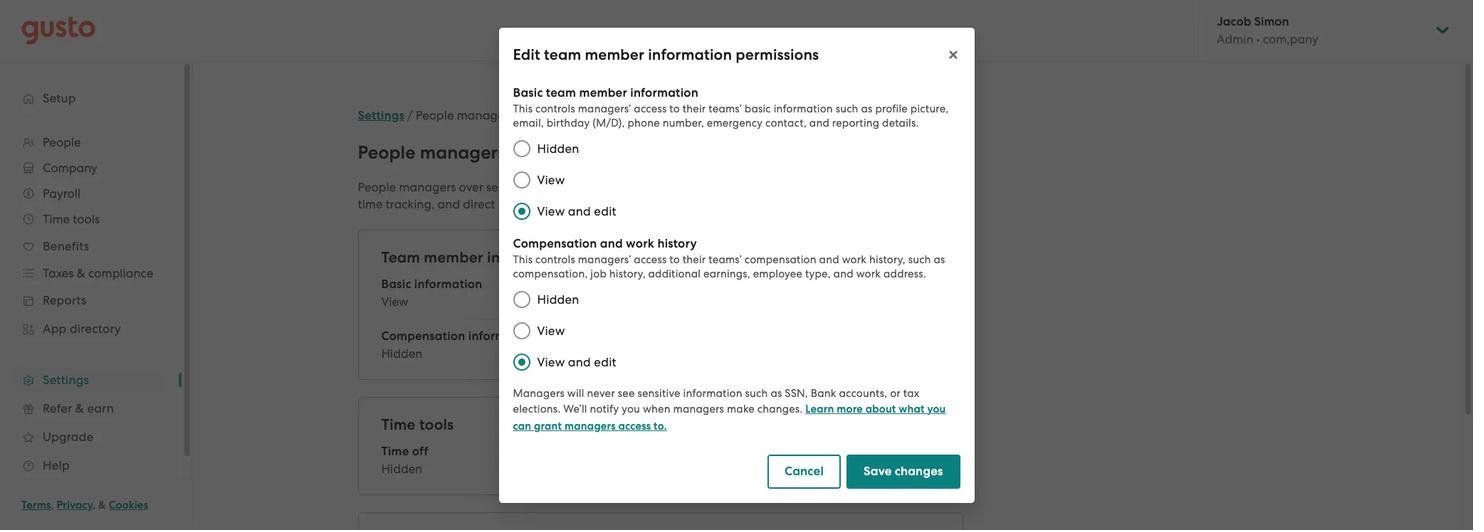 Task type: locate. For each thing, give the bounding box(es) containing it.
0 vertical spatial edit
[[594, 204, 617, 218]]

birthday
[[547, 116, 590, 129]]

their down the history
[[683, 253, 706, 266]]

2 vertical spatial as
[[771, 387, 782, 400]]

this up "email,"
[[513, 102, 533, 115]]

1 time from the top
[[381, 416, 416, 434]]

you left the when
[[622, 403, 640, 415]]

0 vertical spatial edit
[[513, 45, 540, 64]]

teams' for compensation and work history
[[709, 253, 742, 266]]

1 vertical spatial access
[[634, 253, 667, 266]]

2 horizontal spatial such
[[908, 253, 931, 266]]

never
[[587, 387, 615, 400]]

access for history
[[634, 253, 667, 266]]

2 horizontal spatial as
[[934, 253, 945, 266]]

1 horizontal spatial you
[[927, 403, 946, 415]]

edit link for time tools
[[917, 417, 940, 432]]

1 this from the top
[[513, 102, 533, 115]]

number,
[[663, 116, 704, 129]]

managers up tracking,
[[399, 180, 456, 194]]

0 vertical spatial people
[[416, 108, 454, 122]]

edit team member information permissions dialog
[[499, 27, 974, 503]]

information up managers in the bottom left of the page
[[468, 329, 536, 344]]

2 vertical spatial edit
[[917, 417, 940, 432]]

phone
[[628, 116, 660, 129]]

edit up never
[[594, 355, 617, 369]]

bank
[[811, 387, 836, 400]]

0 vertical spatial as
[[861, 102, 873, 115]]

people inside people managers over see employees and contractors at your company. they manage their team's time off, time tracking, and direct report information.
[[358, 180, 396, 194]]

cancel
[[785, 464, 824, 479]]

0 horizontal spatial compensation
[[381, 329, 465, 344]]

history, right job
[[609, 267, 646, 280]]

type,
[[805, 267, 831, 280]]

1 vertical spatial to
[[670, 253, 680, 266]]

0 vertical spatial compensation
[[513, 236, 597, 251]]

to
[[670, 102, 680, 115], [670, 253, 680, 266]]

managers inside managers will never see sensitive information such as ssn, bank accounts, or tax elections. we'll notify you when managers make changes.
[[673, 403, 724, 415]]

1 edit from the top
[[594, 204, 617, 218]]

0 vertical spatial time
[[912, 180, 937, 194]]

people right /
[[416, 108, 454, 122]]

controls up birthday
[[535, 102, 575, 115]]

people
[[416, 108, 454, 122], [358, 142, 416, 164], [358, 180, 396, 194]]

hidden radio for basic team member information
[[506, 133, 537, 164]]

information
[[648, 45, 732, 64], [630, 85, 699, 100], [774, 102, 833, 115], [487, 249, 571, 267], [414, 277, 482, 292], [468, 329, 536, 344], [683, 387, 743, 400]]

managers right the when
[[673, 403, 724, 415]]

work
[[626, 236, 654, 251], [842, 253, 867, 266], [856, 267, 881, 280]]

1 vertical spatial edit
[[594, 355, 617, 369]]

see inside managers will never see sensitive information such as ssn, bank accounts, or tax elections. we'll notify you when managers make changes.
[[618, 387, 635, 400]]

view and edit radio up managers in the bottom left of the page
[[506, 346, 537, 378]]

2 view and edit from the top
[[537, 355, 617, 369]]

0 horizontal spatial as
[[771, 387, 782, 400]]

1 vertical spatial edit link
[[917, 417, 940, 432]]

tools
[[419, 416, 454, 434]]

2 controls from the top
[[535, 253, 575, 266]]

0 vertical spatial basic
[[513, 85, 543, 100]]

0 vertical spatial hidden radio
[[506, 133, 537, 164]]

edit link down what
[[917, 417, 940, 432]]

view and edit
[[537, 204, 617, 218], [537, 355, 617, 369]]

hidden radio down "email,"
[[506, 133, 537, 164]]

view down employees
[[537, 204, 565, 218]]

view and edit radio for compensation and work history
[[506, 346, 537, 378]]

view down team
[[381, 295, 408, 309]]

0 horizontal spatial such
[[745, 387, 768, 400]]

1 horizontal spatial such
[[836, 102, 859, 115]]

information up learn more about what you can grant managers access to. link
[[683, 387, 743, 400]]

member inside basic team member information this controls managers' access to their teams' basic information such as profile picture, email, birthday (m/d), phone number, emergency contact, and reporting details.
[[579, 85, 627, 100]]

0 vertical spatial such
[[836, 102, 859, 115]]

2 vertical spatial people
[[358, 180, 396, 194]]

0 vertical spatial this
[[513, 102, 533, 115]]

basic
[[513, 85, 543, 100], [381, 277, 411, 292]]

to for history
[[670, 253, 680, 266]]

1 vertical spatial see
[[618, 387, 635, 400]]

job
[[591, 267, 607, 280]]

1 vertical spatial such
[[908, 253, 931, 266]]

their inside people managers over see employees and contractors at your company. they manage their team's time off, time tracking, and direct report information.
[[844, 180, 870, 194]]

0 horizontal spatial see
[[486, 180, 505, 194]]

changes
[[895, 464, 943, 479]]

edit for and
[[594, 355, 617, 369]]

controls inside the "compensation and work history this controls managers' access to their teams' compensation and work history, such as compensation, job history, additional earnings, employee type, and work address."
[[535, 253, 575, 266]]

2 vertical spatial their
[[683, 253, 706, 266]]

0 vertical spatial see
[[486, 180, 505, 194]]

and
[[809, 116, 830, 129], [572, 180, 594, 194], [438, 197, 460, 211], [568, 204, 591, 218], [600, 236, 623, 251], [819, 253, 839, 266], [834, 267, 854, 280], [568, 355, 591, 369]]

managers' inside basic team member information this controls managers' access to their teams' basic information such as profile picture, email, birthday (m/d), phone number, emergency contact, and reporting details.
[[578, 102, 631, 115]]

contractors
[[597, 180, 660, 194]]

address.
[[884, 267, 926, 280]]

view and edit radio for basic team member information
[[506, 195, 537, 227]]

permissions
[[736, 45, 819, 64]]

0 vertical spatial time
[[381, 416, 416, 434]]

member for basic
[[579, 85, 627, 100]]

1 vertical spatial view and edit
[[537, 355, 617, 369]]

0 vertical spatial team
[[544, 45, 581, 64]]

1 vertical spatial managers'
[[578, 253, 631, 266]]

basic up "email,"
[[513, 85, 543, 100]]

history, up address.
[[869, 253, 906, 266]]

access inside the learn more about what you can grant managers access to.
[[618, 420, 651, 433]]

edit up "email,"
[[513, 45, 540, 64]]

0 vertical spatial view and edit
[[537, 204, 617, 218]]

basic information view
[[381, 277, 482, 309]]

teams' inside the "compensation and work history this controls managers' access to their teams' compensation and work history, such as compensation, job history, additional earnings, employee type, and work address."
[[709, 253, 742, 266]]

such up reporting
[[836, 102, 859, 115]]

2 this from the top
[[513, 253, 533, 266]]

0 vertical spatial view and edit radio
[[506, 195, 537, 227]]

information inside compensation information hidden
[[468, 329, 536, 344]]

time for time tools
[[381, 416, 416, 434]]

0 horizontal spatial history,
[[609, 267, 646, 280]]

view and edit up will
[[537, 355, 617, 369]]

0 vertical spatial their
[[683, 102, 706, 115]]

such inside basic team member information this controls managers' access to their teams' basic information such as profile picture, email, birthday (m/d), phone number, emergency contact, and reporting details.
[[836, 102, 859, 115]]

direct
[[463, 197, 495, 211]]

access up additional
[[634, 253, 667, 266]]

see up direct
[[486, 180, 505, 194]]

0 horizontal spatial you
[[622, 403, 640, 415]]

teams' for basic team member information
[[709, 102, 742, 115]]

1 vertical spatial teams'
[[709, 253, 742, 266]]

edit inside team member information group
[[917, 249, 940, 264]]

1 hidden radio from the top
[[506, 133, 537, 164]]

edit link up address.
[[917, 249, 940, 264]]

controls for basic
[[535, 102, 575, 115]]

view up information.
[[537, 173, 565, 187]]

2 to from the top
[[670, 253, 680, 266]]

1 vertical spatial this
[[513, 253, 533, 266]]

learn more about what you can grant managers access to.
[[513, 403, 946, 433]]

time inside time off hidden
[[381, 444, 409, 459]]

1 managers' from the top
[[578, 102, 631, 115]]

their for compensation and work history
[[683, 253, 706, 266]]

time left "off"
[[381, 444, 409, 459]]

and up information.
[[572, 180, 594, 194]]

information down 'team member information'
[[414, 277, 482, 292]]

edit for member
[[917, 249, 940, 264]]

basic down team
[[381, 277, 411, 292]]

2 edit link from the top
[[917, 417, 940, 432]]

such up make
[[745, 387, 768, 400]]

teams' inside basic team member information this controls managers' access to their teams' basic information such as profile picture, email, birthday (m/d), phone number, emergency contact, and reporting details.
[[709, 102, 742, 115]]

compensation inside compensation information hidden
[[381, 329, 465, 344]]

people managers over see employees and contractors at your company. they manage their team's time off, time tracking, and direct report information.
[[358, 180, 958, 211]]

earnings,
[[704, 267, 750, 280]]

time tools group
[[381, 415, 940, 478]]

hidden down birthday
[[537, 141, 579, 156]]

compensation information element
[[381, 328, 940, 362]]

2 vertical spatial access
[[618, 420, 651, 433]]

hidden down "off"
[[381, 462, 423, 476]]

team
[[544, 45, 581, 64], [546, 85, 576, 100]]

1 to from the top
[[670, 102, 680, 115]]

hidden radio down "compensation,"
[[506, 284, 537, 315]]

edit down contractors
[[594, 204, 617, 218]]

2 vertical spatial member
[[424, 249, 483, 267]]

1 horizontal spatial see
[[618, 387, 635, 400]]

details.
[[882, 116, 919, 129]]

1 vertical spatial hidden radio
[[506, 284, 537, 315]]

and up job
[[600, 236, 623, 251]]

this inside basic team member information this controls managers' access to their teams' basic information such as profile picture, email, birthday (m/d), phone number, emergency contact, and reporting details.
[[513, 102, 533, 115]]

teams'
[[709, 102, 742, 115], [709, 253, 742, 266]]

managers' inside the "compensation and work history this controls managers' access to their teams' compensation and work history, such as compensation, job history, additional earnings, employee type, and work address."
[[578, 253, 631, 266]]

view and edit down employees
[[537, 204, 617, 218]]

compensation inside the "compensation and work history this controls managers' access to their teams' compensation and work history, such as compensation, job history, additional earnings, employee type, and work address."
[[513, 236, 597, 251]]

their up number,
[[683, 102, 706, 115]]

view and edit radio down employees
[[506, 195, 537, 227]]

this up "compensation,"
[[513, 253, 533, 266]]

0 vertical spatial access
[[634, 102, 667, 115]]

privacy
[[57, 499, 93, 512]]

their inside basic team member information this controls managers' access to their teams' basic information such as profile picture, email, birthday (m/d), phone number, emergency contact, and reporting details.
[[683, 102, 706, 115]]

teams' up earnings,
[[709, 253, 742, 266]]

list
[[381, 276, 940, 362]]

1 vertical spatial edit
[[917, 249, 940, 264]]

compensation down basic information view
[[381, 329, 465, 344]]

view inside basic information view
[[381, 295, 408, 309]]

teams' up the emergency
[[709, 102, 742, 115]]

edit down what
[[917, 417, 940, 432]]

1 vertical spatial view radio
[[506, 315, 537, 346]]

1 horizontal spatial compensation
[[513, 236, 597, 251]]

1 vertical spatial their
[[844, 180, 870, 194]]

2 edit from the top
[[594, 355, 617, 369]]

see right never
[[618, 387, 635, 400]]

edit inside time tools group
[[917, 417, 940, 432]]

information up basic team member information this controls managers' access to their teams' basic information such as profile picture, email, birthday (m/d), phone number, emergency contact, and reporting details.
[[648, 45, 732, 64]]

Hidden radio
[[506, 133, 537, 164], [506, 284, 537, 315]]

2 vertical spatial work
[[856, 267, 881, 280]]

2 managers' from the top
[[578, 253, 631, 266]]

edit up address.
[[917, 249, 940, 264]]

controls up "compensation,"
[[535, 253, 575, 266]]

, left the &
[[93, 499, 96, 512]]

access left to.
[[618, 420, 651, 433]]

2 view radio from the top
[[506, 315, 537, 346]]

additional
[[648, 267, 701, 280]]

view radio up report
[[506, 164, 537, 195]]

such up address.
[[908, 253, 931, 266]]

their inside the "compensation and work history this controls managers' access to their teams' compensation and work history, such as compensation, job history, additional earnings, employee type, and work address."
[[683, 253, 706, 266]]

this for compensation and work history
[[513, 253, 533, 266]]

1 vertical spatial basic
[[381, 277, 411, 292]]

2 view and edit radio from the top
[[506, 346, 537, 378]]

1 vertical spatial controls
[[535, 253, 575, 266]]

access inside basic team member information this controls managers' access to their teams' basic information such as profile picture, email, birthday (m/d), phone number, emergency contact, and reporting details.
[[634, 102, 667, 115]]

2 hidden radio from the top
[[506, 284, 537, 315]]

1 you from the left
[[622, 403, 640, 415]]

2 teams' from the top
[[709, 253, 742, 266]]

managers'
[[578, 102, 631, 115], [578, 253, 631, 266]]

to inside basic team member information this controls managers' access to their teams' basic information such as profile picture, email, birthday (m/d), phone number, emergency contact, and reporting details.
[[670, 102, 680, 115]]

people down settings
[[358, 142, 416, 164]]

managers up people managers on the top left of page
[[457, 108, 514, 122]]

managers' up job
[[578, 253, 631, 266]]

view and edit for and
[[537, 355, 617, 369]]

0 vertical spatial to
[[670, 102, 680, 115]]

managers' up (m/d),
[[578, 102, 631, 115]]

1 vertical spatial compensation
[[381, 329, 465, 344]]

0 vertical spatial view radio
[[506, 164, 537, 195]]

learn more about what you can grant managers access to. link
[[513, 403, 946, 433]]

managers down notify
[[565, 420, 616, 433]]

their
[[683, 102, 706, 115], [844, 180, 870, 194], [683, 253, 706, 266]]

1 view and edit from the top
[[537, 204, 617, 218]]

0 vertical spatial edit link
[[917, 249, 940, 264]]

2 vertical spatial such
[[745, 387, 768, 400]]

member
[[585, 45, 644, 64], [579, 85, 627, 100], [424, 249, 483, 267]]

edit for tools
[[917, 417, 940, 432]]

to up number,
[[670, 102, 680, 115]]

time up "off"
[[381, 416, 416, 434]]

1 vertical spatial as
[[934, 253, 945, 266]]

0 vertical spatial teams'
[[709, 102, 742, 115]]

0 horizontal spatial basic
[[381, 277, 411, 292]]

, left the "privacy" link in the left bottom of the page
[[51, 499, 54, 512]]

view radio down "compensation,"
[[506, 315, 537, 346]]

notify
[[590, 403, 619, 415]]

and right the type,
[[834, 267, 854, 280]]

1 , from the left
[[51, 499, 54, 512]]

you right what
[[927, 403, 946, 415]]

see inside people managers over see employees and contractors at your company. they manage their team's time off, time tracking, and direct report information.
[[486, 180, 505, 194]]

View radio
[[506, 164, 537, 195], [506, 315, 537, 346]]

access inside the "compensation and work history this controls managers' access to their teams' compensation and work history, such as compensation, job history, additional earnings, employee type, and work address."
[[634, 253, 667, 266]]

you inside the learn more about what you can grant managers access to.
[[927, 403, 946, 415]]

controls inside basic team member information this controls managers' access to their teams' basic information such as profile picture, email, birthday (m/d), phone number, emergency contact, and reporting details.
[[535, 102, 575, 115]]

you
[[622, 403, 640, 415], [927, 403, 946, 415]]

to up additional
[[670, 253, 680, 266]]

2 you from the left
[[927, 403, 946, 415]]

as
[[861, 102, 873, 115], [934, 253, 945, 266], [771, 387, 782, 400]]

compensation for information
[[381, 329, 465, 344]]

compensation up "compensation,"
[[513, 236, 597, 251]]

1 horizontal spatial history,
[[869, 253, 906, 266]]

terms
[[21, 499, 51, 512]]

time
[[912, 180, 937, 194], [358, 197, 383, 211]]

1 edit link from the top
[[917, 249, 940, 264]]

1 view radio from the top
[[506, 164, 537, 195]]

1 horizontal spatial as
[[861, 102, 873, 115]]

0 horizontal spatial ,
[[51, 499, 54, 512]]

controls
[[535, 102, 575, 115], [535, 253, 575, 266]]

privacy link
[[57, 499, 93, 512]]

1 view and edit radio from the top
[[506, 195, 537, 227]]

0 vertical spatial member
[[585, 45, 644, 64]]

2 time from the top
[[381, 444, 409, 459]]

to inside the "compensation and work history this controls managers' access to their teams' compensation and work history, such as compensation, job history, additional earnings, employee type, and work address."
[[670, 253, 680, 266]]

1 horizontal spatial ,
[[93, 499, 96, 512]]

basic inside basic information view
[[381, 277, 411, 292]]

1 vertical spatial time
[[381, 444, 409, 459]]

0 vertical spatial managers'
[[578, 102, 631, 115]]

managers
[[457, 108, 514, 122], [420, 142, 506, 164], [399, 180, 456, 194], [673, 403, 724, 415], [565, 420, 616, 433]]

employees
[[508, 180, 569, 194]]

your
[[678, 180, 703, 194]]

their left "team's"
[[844, 180, 870, 194]]

access up phone
[[634, 102, 667, 115]]

1 teams' from the top
[[709, 102, 742, 115]]

more
[[837, 403, 863, 415]]

edit link inside time tools group
[[917, 417, 940, 432]]

people up tracking,
[[358, 180, 396, 194]]

1 vertical spatial team
[[546, 85, 576, 100]]

,
[[51, 499, 54, 512], [93, 499, 96, 512]]

we'll
[[563, 403, 587, 415]]

team inside basic team member information this controls managers' access to their teams' basic information such as profile picture, email, birthday (m/d), phone number, emergency contact, and reporting details.
[[546, 85, 576, 100]]

such
[[836, 102, 859, 115], [908, 253, 931, 266], [745, 387, 768, 400]]

this inside the "compensation and work history this controls managers' access to their teams' compensation and work history, such as compensation, job history, additional earnings, employee type, and work address."
[[513, 253, 533, 266]]

time
[[381, 416, 416, 434], [381, 444, 409, 459]]

0 vertical spatial controls
[[535, 102, 575, 115]]

compensation and work history this controls managers' access to their teams' compensation and work history, such as compensation, job history, additional earnings, employee type, and work address.
[[513, 236, 945, 280]]

1 vertical spatial time
[[358, 197, 383, 211]]

View and edit radio
[[506, 195, 537, 227], [506, 346, 537, 378]]

access
[[634, 102, 667, 115], [634, 253, 667, 266], [618, 420, 651, 433]]

1 controls from the top
[[535, 102, 575, 115]]

/
[[407, 108, 413, 122]]

0 horizontal spatial time
[[358, 197, 383, 211]]

1 vertical spatial view and edit radio
[[506, 346, 537, 378]]

edit link inside team member information group
[[917, 249, 940, 264]]

history
[[658, 236, 697, 251]]

list containing basic information
[[381, 276, 940, 362]]

basic inside basic team member information this controls managers' access to their teams' basic information such as profile picture, email, birthday (m/d), phone number, emergency contact, and reporting details.
[[513, 85, 543, 100]]

member inside group
[[424, 249, 483, 267]]

company.
[[706, 180, 761, 194]]

and down over
[[438, 197, 460, 211]]

save changes
[[864, 464, 943, 479]]

view up managers in the bottom left of the page
[[537, 355, 565, 369]]

hidden down basic information view
[[381, 347, 423, 361]]

time left tracking,
[[358, 197, 383, 211]]

edit link
[[917, 249, 940, 264], [917, 417, 940, 432]]

managers' for team
[[578, 102, 631, 115]]

this
[[513, 102, 533, 115], [513, 253, 533, 266]]

view
[[537, 173, 565, 187], [537, 204, 565, 218], [381, 295, 408, 309], [537, 324, 565, 338], [537, 355, 565, 369]]

as inside basic team member information this controls managers' access to their teams' basic information such as profile picture, email, birthday (m/d), phone number, emergency contact, and reporting details.
[[861, 102, 873, 115]]

1 vertical spatial people
[[358, 142, 416, 164]]

&
[[98, 499, 106, 512]]

1 horizontal spatial basic
[[513, 85, 543, 100]]

their for basic team member information
[[683, 102, 706, 115]]

elections.
[[513, 403, 561, 415]]

1 vertical spatial member
[[579, 85, 627, 100]]

edit inside dialog
[[513, 45, 540, 64]]

and right the "contact,"
[[809, 116, 830, 129]]

time left off,
[[912, 180, 937, 194]]

history,
[[869, 253, 906, 266], [609, 267, 646, 280]]



Task type: describe. For each thing, give the bounding box(es) containing it.
people inside settings / people managers
[[416, 108, 454, 122]]

information up the "contact,"
[[774, 102, 833, 115]]

sensitive
[[638, 387, 681, 400]]

managers inside the learn more about what you can grant managers access to.
[[565, 420, 616, 433]]

hidden inside compensation information hidden
[[381, 347, 423, 361]]

changes.
[[757, 403, 803, 415]]

compensation information hidden
[[381, 329, 536, 361]]

manage
[[794, 180, 841, 194]]

view down "compensation,"
[[537, 324, 565, 338]]

and up the type,
[[819, 253, 839, 266]]

account menu element
[[1198, 0, 1452, 61]]

time for time off hidden
[[381, 444, 409, 459]]

people managers
[[358, 142, 506, 164]]

time off hidden
[[381, 444, 429, 476]]

managers inside settings / people managers
[[457, 108, 514, 122]]

compensation,
[[513, 267, 588, 280]]

will
[[567, 387, 584, 400]]

hidden radio for compensation and work history
[[506, 284, 537, 315]]

managers up over
[[420, 142, 506, 164]]

off
[[412, 444, 429, 459]]

hidden down "compensation,"
[[537, 292, 579, 307]]

view and edit for team
[[537, 204, 617, 218]]

view radio for basic
[[506, 164, 537, 195]]

and inside basic team member information this controls managers' access to their teams' basic information such as profile picture, email, birthday (m/d), phone number, emergency contact, and reporting details.
[[809, 116, 830, 129]]

when
[[643, 403, 671, 415]]

settings
[[358, 108, 405, 123]]

to for information
[[670, 102, 680, 115]]

employee
[[753, 267, 803, 280]]

information up number,
[[630, 85, 699, 100]]

basic for information
[[381, 277, 411, 292]]

save changes button
[[847, 455, 960, 489]]

grant
[[534, 420, 562, 433]]

you inside managers will never see sensitive information such as ssn, bank accounts, or tax elections. we'll notify you when managers make changes.
[[622, 403, 640, 415]]

and up will
[[568, 355, 591, 369]]

managers
[[513, 387, 565, 400]]

tax
[[903, 387, 920, 400]]

team for basic
[[546, 85, 576, 100]]

this for basic team member information
[[513, 102, 533, 115]]

as inside the "compensation and work history this controls managers' access to their teams' compensation and work history, such as compensation, job history, additional earnings, employee type, and work address."
[[934, 253, 945, 266]]

terms , privacy , & cookies
[[21, 499, 148, 512]]

managers will never see sensitive information such as ssn, bank accounts, or tax elections. we'll notify you when managers make changes.
[[513, 387, 920, 415]]

emergency
[[707, 116, 763, 129]]

2 , from the left
[[93, 499, 96, 512]]

see for never
[[618, 387, 635, 400]]

accounts,
[[839, 387, 887, 400]]

1 vertical spatial work
[[842, 253, 867, 266]]

edit team member information permissions
[[513, 45, 819, 64]]

or
[[890, 387, 901, 400]]

0 vertical spatial work
[[626, 236, 654, 251]]

access for information
[[634, 102, 667, 115]]

view radio for compensation
[[506, 315, 537, 346]]

team's
[[873, 180, 909, 194]]

cookies
[[109, 499, 148, 512]]

such inside the "compensation and work history this controls managers' access to their teams' compensation and work history, such as compensation, job history, additional earnings, employee type, and work address."
[[908, 253, 931, 266]]

save
[[864, 464, 892, 479]]

settings link
[[358, 108, 405, 123]]

cancel button
[[768, 455, 841, 489]]

profile
[[875, 102, 908, 115]]

to.
[[654, 420, 667, 433]]

people for people managers
[[358, 142, 416, 164]]

ssn,
[[785, 387, 808, 400]]

picture,
[[911, 102, 949, 115]]

basic for team
[[513, 85, 543, 100]]

cookies button
[[109, 497, 148, 514]]

information inside basic information view
[[414, 277, 482, 292]]

people for people managers over see employees and contractors at your company. they manage their team's time off, time tracking, and direct report information.
[[358, 180, 396, 194]]

0 vertical spatial history,
[[869, 253, 906, 266]]

hidden inside time off hidden
[[381, 462, 423, 476]]

compensation
[[745, 253, 817, 266]]

terms link
[[21, 499, 51, 512]]

basic team member information this controls managers' access to their teams' basic information such as profile picture, email, birthday (m/d), phone number, emergency contact, and reporting details.
[[513, 85, 949, 129]]

at
[[663, 180, 675, 194]]

what
[[899, 403, 925, 415]]

team member information group
[[381, 248, 940, 362]]

reporting
[[832, 116, 880, 129]]

managers inside people managers over see employees and contractors at your company. they manage their team's time off, time tracking, and direct report information.
[[399, 180, 456, 194]]

edit for team
[[594, 204, 617, 218]]

1 vertical spatial history,
[[609, 267, 646, 280]]

time off element
[[381, 444, 940, 478]]

basic
[[745, 102, 771, 115]]

basic information element
[[381, 276, 940, 320]]

people managers over see employees and contractors at your company. they manage their team's time off, time tracking, and direct report information. group
[[358, 179, 963, 213]]

see for over
[[486, 180, 505, 194]]

settings / people managers
[[358, 108, 514, 123]]

(m/d),
[[593, 116, 625, 129]]

compensation for and
[[513, 236, 597, 251]]

1 horizontal spatial time
[[912, 180, 937, 194]]

learn
[[806, 403, 834, 415]]

information.
[[536, 197, 605, 211]]

member for edit
[[585, 45, 644, 64]]

information up "compensation,"
[[487, 249, 571, 267]]

controls for compensation
[[535, 253, 575, 266]]

such inside managers will never see sensitive information such as ssn, bank accounts, or tax elections. we'll notify you when managers make changes.
[[745, 387, 768, 400]]

time tools
[[381, 416, 454, 434]]

report
[[498, 197, 533, 211]]

contact,
[[766, 116, 807, 129]]

about
[[866, 403, 896, 415]]

over
[[459, 180, 483, 194]]

edit link for team member information
[[917, 249, 940, 264]]

managers' for and
[[578, 253, 631, 266]]

team member information
[[381, 249, 571, 267]]

they
[[764, 180, 791, 194]]

team
[[381, 249, 420, 267]]

team for edit
[[544, 45, 581, 64]]

can
[[513, 420, 531, 433]]

information inside managers will never see sensitive information such as ssn, bank accounts, or tax elections. we'll notify you when managers make changes.
[[683, 387, 743, 400]]

home image
[[21, 16, 95, 45]]

and down employees
[[568, 204, 591, 218]]

as inside managers will never see sensitive information such as ssn, bank accounts, or tax elections. we'll notify you when managers make changes.
[[771, 387, 782, 400]]

email,
[[513, 116, 544, 129]]

off,
[[940, 180, 958, 194]]

make
[[727, 403, 755, 415]]

tracking,
[[386, 197, 435, 211]]



Task type: vqa. For each thing, say whether or not it's contained in the screenshot.
"both" to the middle
no



